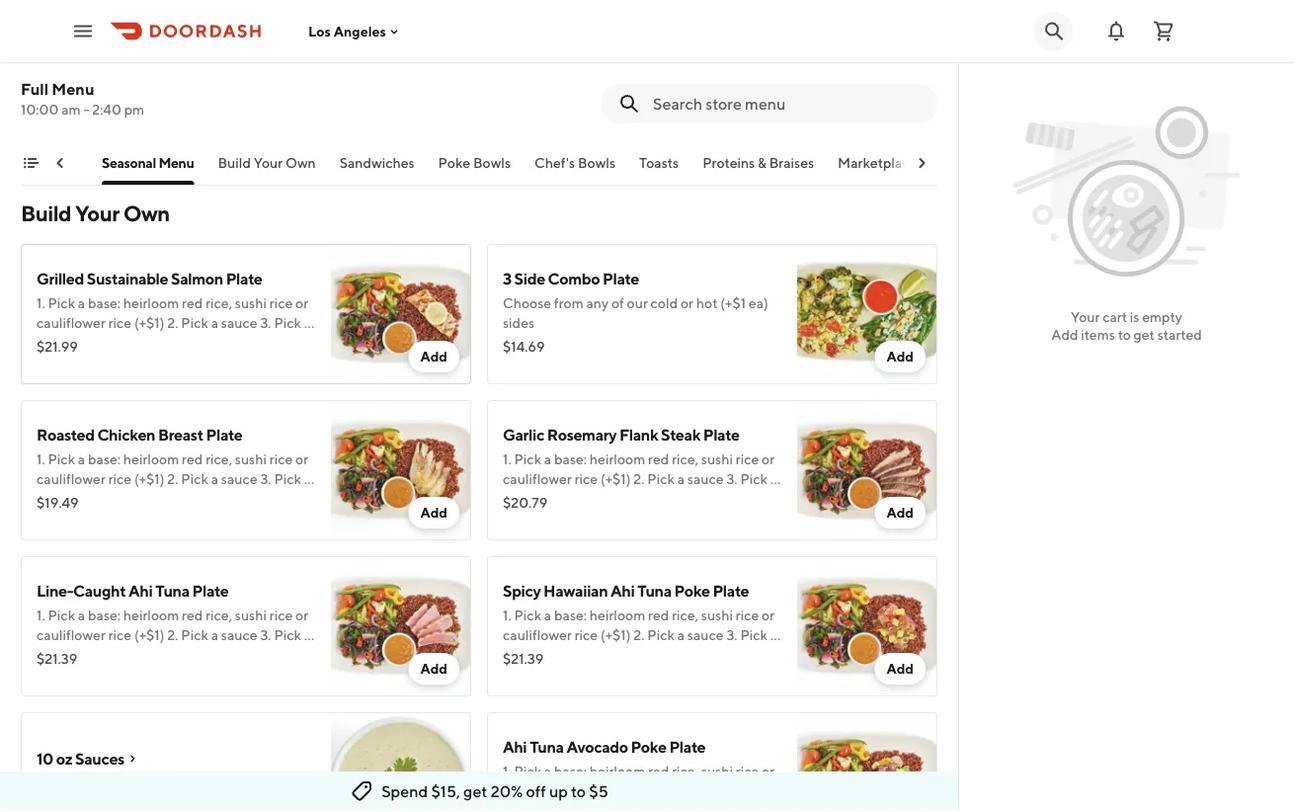 Task type: locate. For each thing, give the bounding box(es) containing it.
ahi tuna avocado poke plate image
[[798, 713, 938, 812]]

0 vertical spatial build
[[218, 155, 252, 171]]

to
[[1119, 327, 1132, 343], [571, 782, 586, 801]]

0 vertical spatial roasted
[[37, 28, 95, 47]]

0 vertical spatial our
[[627, 295, 648, 311]]

& left braises
[[759, 155, 767, 171]]

from
[[554, 295, 584, 311]]

$14.69
[[503, 339, 545, 355]]

0 horizontal spatial menu
[[52, 80, 94, 98]]

tomatoes,
[[37, 74, 99, 90]]

los angeles button
[[308, 23, 402, 39]]

own left sandwiches
[[286, 155, 317, 171]]

0 vertical spatial own
[[286, 155, 317, 171]]

garlic
[[503, 426, 545, 444]]

our
[[627, 295, 648, 311], [255, 775, 276, 792]]

ahi right hawaiian
[[611, 582, 635, 600]]

& inside button
[[759, 155, 767, 171]]

roasted for roasted veggies cauliflower, broccoli, green beans, cherry tomatoes, red onions, red & yellow bell peppers
[[37, 28, 95, 47]]

ahi
[[129, 582, 153, 600], [611, 582, 635, 600], [503, 738, 527, 757]]

grilled
[[37, 269, 84, 288]]

0 horizontal spatial $21.39
[[37, 651, 77, 667]]

add for spicy hawaiian ahi tuna poke plate
[[887, 661, 914, 677]]

1 horizontal spatial ahi
[[503, 738, 527, 757]]

cold
[[651, 295, 678, 311]]

tuna
[[155, 582, 190, 600], [638, 582, 672, 600], [530, 738, 564, 757]]

ea)
[[749, 295, 769, 311]]

the house-made sauces we use on our sandwiches, chef's bowls and byo protei
[[37, 775, 304, 812]]

0 horizontal spatial ahi
[[129, 582, 153, 600]]

build your own
[[218, 155, 317, 171], [21, 201, 170, 226]]

1 horizontal spatial poke
[[631, 738, 667, 757]]

scroll menu navigation right image
[[914, 155, 930, 171]]

chef's inside the house-made sauces we use on our sandwiches, chef's bowls and byo protei
[[116, 795, 156, 812]]

to right up
[[571, 782, 586, 801]]

1 vertical spatial &
[[759, 155, 767, 171]]

roasted inside roasted veggies cauliflower, broccoli, green beans, cherry tomatoes, red onions, red & yellow bell peppers
[[37, 28, 95, 47]]

0 horizontal spatial poke
[[439, 155, 471, 171]]

bowls inside button
[[474, 155, 512, 171]]

bowls inside button
[[579, 155, 616, 171]]

chef's right poke bowls
[[535, 155, 576, 171]]

the
[[37, 775, 60, 792]]

roasted left the chicken at the bottom left of page
[[37, 426, 95, 444]]

0 horizontal spatial to
[[571, 782, 586, 801]]

menu up am
[[52, 80, 94, 98]]

spicy
[[503, 582, 541, 600]]

line-caught ahi tuna plate image
[[331, 556, 471, 697]]

red up 2:40
[[102, 74, 123, 90]]

roasted
[[37, 28, 95, 47], [37, 426, 95, 444]]

1 horizontal spatial get
[[1134, 327, 1155, 343]]

2 horizontal spatial bowls
[[579, 155, 616, 171]]

1 horizontal spatial &
[[759, 155, 767, 171]]

side
[[515, 269, 545, 288]]

10 oz sauces image
[[331, 713, 471, 812]]

your
[[254, 155, 283, 171], [75, 201, 119, 226], [1072, 309, 1100, 325]]

red down green
[[173, 74, 194, 90]]

veggies
[[97, 28, 153, 47]]

$21.39 for line-
[[37, 651, 77, 667]]

roasted chicken breast plate
[[37, 426, 243, 444]]

we
[[190, 775, 209, 792]]

$6.49
[[37, 97, 73, 114]]

get right $15,
[[464, 782, 488, 801]]

$21.39 down line-
[[37, 651, 77, 667]]

line-
[[37, 582, 73, 600]]

red
[[102, 74, 123, 90], [173, 74, 194, 90]]

ahi right caught
[[129, 582, 153, 600]]

1 horizontal spatial red
[[173, 74, 194, 90]]

plate
[[226, 269, 262, 288], [603, 269, 639, 288], [206, 426, 243, 444], [703, 426, 740, 444], [192, 582, 229, 600], [713, 582, 750, 600], [670, 738, 706, 757]]

add button for grilled sustainable salmon plate
[[409, 341, 460, 373]]

1 horizontal spatial bowls
[[474, 155, 512, 171]]

1 vertical spatial your
[[75, 201, 119, 226]]

1 vertical spatial chef's
[[116, 795, 156, 812]]

1 horizontal spatial $21.39
[[503, 651, 544, 667]]

roasted veggies image
[[331, 3, 471, 143]]

bowls down sauces
[[159, 795, 197, 812]]

peppers
[[37, 93, 88, 110]]

1 vertical spatial to
[[571, 782, 586, 801]]

to down cart
[[1119, 327, 1132, 343]]

to for up
[[571, 782, 586, 801]]

roasted for roasted chicken breast plate
[[37, 426, 95, 444]]

0 vertical spatial your
[[254, 155, 283, 171]]

0 horizontal spatial our
[[255, 775, 276, 792]]

ahi up 20%
[[503, 738, 527, 757]]

seasonal
[[102, 155, 157, 171]]

& down green
[[197, 74, 206, 90]]

add inside 'your cart is empty add items to get started'
[[1052, 327, 1079, 343]]

beans,
[[207, 54, 248, 70]]

0 vertical spatial menu
[[52, 80, 94, 98]]

2 horizontal spatial your
[[1072, 309, 1100, 325]]

1 vertical spatial roasted
[[37, 426, 95, 444]]

3 side combo plate choose from any of our cold or hot (+$1 ea) sides $14.69
[[503, 269, 769, 355]]

tuna right caught
[[155, 582, 190, 600]]

1 horizontal spatial to
[[1119, 327, 1132, 343]]

2 red from the left
[[173, 74, 194, 90]]

1 horizontal spatial chef's
[[535, 155, 576, 171]]

0 horizontal spatial tuna
[[155, 582, 190, 600]]

2 horizontal spatial ahi
[[611, 582, 635, 600]]

any
[[587, 295, 609, 311]]

hot
[[697, 295, 718, 311]]

2 roasted from the top
[[37, 426, 95, 444]]

bowls for poke bowls
[[474, 155, 512, 171]]

bowls left toasts
[[579, 155, 616, 171]]

your down bell
[[254, 155, 283, 171]]

sandwiches button
[[340, 153, 415, 185]]

0 horizontal spatial your
[[75, 201, 119, 226]]

&
[[197, 74, 206, 90], [759, 155, 767, 171]]

our right of
[[627, 295, 648, 311]]

0 vertical spatial to
[[1119, 327, 1132, 343]]

roasted veggies cauliflower, broccoli, green beans, cherry tomatoes, red onions, red & yellow bell peppers
[[37, 28, 290, 110]]

house-
[[63, 775, 107, 792]]

bowls left chef's bowls
[[474, 155, 512, 171]]

marketplace sides button
[[839, 153, 955, 185]]

1 horizontal spatial build
[[218, 155, 252, 171]]

chicken
[[97, 426, 155, 444]]

chef's down made
[[116, 795, 156, 812]]

1 red from the left
[[102, 74, 123, 90]]

2 horizontal spatial tuna
[[638, 582, 672, 600]]

0 vertical spatial &
[[197, 74, 206, 90]]

cart
[[1103, 309, 1128, 325]]

avocado
[[567, 738, 628, 757]]

add
[[1052, 327, 1079, 343], [420, 348, 448, 365], [887, 348, 914, 365], [420, 505, 448, 521], [887, 505, 914, 521], [420, 661, 448, 677], [887, 661, 914, 677]]

get
[[1134, 327, 1155, 343], [464, 782, 488, 801]]

1 horizontal spatial menu
[[159, 155, 195, 171]]

0 vertical spatial poke
[[439, 155, 471, 171]]

0 horizontal spatial get
[[464, 782, 488, 801]]

1 horizontal spatial our
[[627, 295, 648, 311]]

bell
[[252, 74, 275, 90]]

1 vertical spatial our
[[255, 775, 276, 792]]

add for grilled sustainable salmon plate
[[420, 348, 448, 365]]

1 horizontal spatial build your own
[[218, 155, 317, 171]]

am
[[62, 101, 81, 118]]

your down the seasonal
[[75, 201, 119, 226]]

tuna up off
[[530, 738, 564, 757]]

your up items
[[1072, 309, 1100, 325]]

$21.99
[[37, 339, 78, 355]]

your inside button
[[254, 155, 283, 171]]

build down the popular items button
[[21, 201, 71, 226]]

poke
[[439, 155, 471, 171], [675, 582, 710, 600], [631, 738, 667, 757]]

chef's inside 'chef's bowls' button
[[535, 155, 576, 171]]

broccoli,
[[111, 54, 165, 70]]

add button for roasted chicken breast plate
[[409, 497, 460, 529]]

2 $21.39 from the left
[[503, 651, 544, 667]]

2 vertical spatial your
[[1072, 309, 1100, 325]]

to for items
[[1119, 327, 1132, 343]]

popular items button
[[0, 153, 79, 185]]

plate inside the 3 side combo plate choose from any of our cold or hot (+$1 ea) sides $14.69
[[603, 269, 639, 288]]

3 side combo plate image
[[798, 244, 938, 385]]

1 vertical spatial menu
[[159, 155, 195, 171]]

build your own button
[[218, 153, 317, 185]]

own inside button
[[286, 155, 317, 171]]

(+$1
[[721, 295, 746, 311]]

is
[[1131, 309, 1140, 325]]

0 horizontal spatial bowls
[[159, 795, 197, 812]]

your inside 'your cart is empty add items to get started'
[[1072, 309, 1100, 325]]

-
[[83, 101, 89, 118]]

braises
[[770, 155, 815, 171]]

menu right the seasonal
[[159, 155, 195, 171]]

made
[[107, 775, 143, 792]]

sauces
[[145, 775, 188, 792]]

los
[[308, 23, 331, 39]]

to inside 'your cart is empty add items to get started'
[[1119, 327, 1132, 343]]

1 horizontal spatial own
[[286, 155, 317, 171]]

3
[[503, 269, 512, 288]]

build
[[218, 155, 252, 171], [21, 201, 71, 226]]

1 vertical spatial build
[[21, 201, 71, 226]]

$19.49
[[37, 495, 79, 511]]

empty
[[1143, 309, 1183, 325]]

1 horizontal spatial your
[[254, 155, 283, 171]]

build down yellow
[[218, 155, 252, 171]]

own down seasonal menu
[[123, 201, 170, 226]]

$21.39
[[37, 651, 77, 667], [503, 651, 544, 667]]

0 horizontal spatial chef's
[[116, 795, 156, 812]]

notification bell image
[[1105, 19, 1129, 43]]

build your own down the seasonal
[[21, 201, 170, 226]]

build your own down bell
[[218, 155, 317, 171]]

get down is
[[1134, 327, 1155, 343]]

0 vertical spatial build your own
[[218, 155, 317, 171]]

2 horizontal spatial poke
[[675, 582, 710, 600]]

0 vertical spatial chef's
[[535, 155, 576, 171]]

1 roasted from the top
[[37, 28, 95, 47]]

1 vertical spatial build your own
[[21, 201, 170, 226]]

use
[[211, 775, 233, 792]]

0 horizontal spatial red
[[102, 74, 123, 90]]

our right on
[[255, 775, 276, 792]]

1 $21.39 from the left
[[37, 651, 77, 667]]

off
[[526, 782, 546, 801]]

tuna right hawaiian
[[638, 582, 672, 600]]

1 vertical spatial own
[[123, 201, 170, 226]]

$21.39 down the spicy
[[503, 651, 544, 667]]

poke bowls
[[439, 155, 512, 171]]

of
[[612, 295, 624, 311]]

roasted up 'cauliflower,'
[[37, 28, 95, 47]]

0 horizontal spatial build
[[21, 201, 71, 226]]

add for roasted chicken breast plate
[[420, 505, 448, 521]]

on
[[236, 775, 252, 792]]

add for garlic rosemary flank steak plate
[[887, 505, 914, 521]]

0 horizontal spatial &
[[197, 74, 206, 90]]

add item to cart image
[[420, 810, 448, 812]]

menu inside full menu 10:00 am - 2:40 pm
[[52, 80, 94, 98]]

0 vertical spatial get
[[1134, 327, 1155, 343]]

garlic rosemary flank steak plate image
[[798, 400, 938, 541]]



Task type: vqa. For each thing, say whether or not it's contained in the screenshot.
third Nearby, $0 Delivery Fee from right
no



Task type: describe. For each thing, give the bounding box(es) containing it.
our inside the house-made sauces we use on our sandwiches, chef's bowls and byo protei
[[255, 775, 276, 792]]

1 vertical spatial poke
[[675, 582, 710, 600]]

show menu categories image
[[23, 155, 39, 171]]

popular
[[0, 155, 41, 171]]

sustainable
[[87, 269, 168, 288]]

build inside button
[[218, 155, 252, 171]]

full menu 10:00 am - 2:40 pm
[[21, 80, 144, 118]]

menu for full
[[52, 80, 94, 98]]

bowls inside the house-made sauces we use on our sandwiches, chef's bowls and byo protei
[[159, 795, 197, 812]]

add button for 3 side combo plate
[[875, 341, 926, 373]]

2 vertical spatial poke
[[631, 738, 667, 757]]

combo
[[548, 269, 600, 288]]

proteins
[[703, 155, 756, 171]]

add for line-caught ahi tuna plate
[[420, 661, 448, 677]]

10
[[37, 750, 53, 769]]

spend
[[382, 782, 428, 801]]

10 oz sauces
[[37, 750, 124, 769]]

pm
[[124, 101, 144, 118]]

0 horizontal spatial build your own
[[21, 201, 170, 226]]

items
[[44, 155, 79, 171]]

steak
[[661, 426, 701, 444]]

rosemary
[[547, 426, 617, 444]]

green
[[168, 54, 204, 70]]

grilled sustainable salmon plate
[[37, 269, 262, 288]]

tuna for plate
[[155, 582, 190, 600]]

full
[[21, 80, 49, 98]]

spicy hawaiian ahi tuna poke plate
[[503, 582, 750, 600]]

tuna for poke
[[638, 582, 672, 600]]

cauliflower,
[[37, 54, 108, 70]]

sandwiches
[[340, 155, 415, 171]]

ahi for hawaiian
[[611, 582, 635, 600]]

$5
[[589, 782, 609, 801]]

2:40
[[92, 101, 121, 118]]

chef's bowls
[[535, 155, 616, 171]]

popular items
[[0, 155, 79, 171]]

hawaiian
[[544, 582, 608, 600]]

grilled sustainable salmon plate image
[[331, 244, 471, 385]]

flank
[[620, 426, 658, 444]]

20%
[[491, 782, 523, 801]]

started
[[1158, 327, 1203, 343]]

ahi tuna avocado poke plate
[[503, 738, 706, 757]]

1 vertical spatial get
[[464, 782, 488, 801]]

poke inside poke bowls button
[[439, 155, 471, 171]]

$20.79
[[503, 495, 548, 511]]

open menu image
[[71, 19, 95, 43]]

0 horizontal spatial own
[[123, 201, 170, 226]]

marketplace sides
[[839, 155, 955, 171]]

add item to cart image
[[887, 810, 914, 812]]

proteins & braises button
[[703, 153, 815, 185]]

add button for garlic rosemary flank steak plate
[[875, 497, 926, 529]]

onions,
[[125, 74, 170, 90]]

or
[[681, 295, 694, 311]]

add button for line-caught ahi tuna plate
[[409, 653, 460, 685]]

menu for seasonal
[[159, 155, 195, 171]]

10:00
[[21, 101, 59, 118]]

spicy hawaiian ahi tuna poke plate image
[[798, 556, 938, 697]]

sides
[[921, 155, 955, 171]]

chef's bowls button
[[535, 153, 616, 185]]

our inside the 3 side combo plate choose from any of our cold or hot (+$1 ea) sides $14.69
[[627, 295, 648, 311]]

toasts button
[[640, 153, 680, 185]]

oz
[[56, 750, 72, 769]]

sandwiches,
[[37, 795, 113, 812]]

& inside roasted veggies cauliflower, broccoli, green beans, cherry tomatoes, red onions, red & yellow bell peppers
[[197, 74, 206, 90]]

los angeles
[[308, 23, 386, 39]]

breast
[[158, 426, 203, 444]]

add button for spicy hawaiian ahi tuna poke plate
[[875, 653, 926, 685]]

garlic rosemary flank steak plate
[[503, 426, 740, 444]]

0 items, open order cart image
[[1153, 19, 1176, 43]]

seasonal menu
[[102, 155, 195, 171]]

angeles
[[334, 23, 386, 39]]

yellow
[[209, 74, 249, 90]]

$15,
[[431, 782, 461, 801]]

sauces
[[75, 750, 124, 769]]

ahi for caught
[[129, 582, 153, 600]]

roasted chicken breast plate image
[[331, 400, 471, 541]]

and
[[199, 795, 223, 812]]

$21.39 for spicy
[[503, 651, 544, 667]]

cherry
[[251, 54, 290, 70]]

choose
[[503, 295, 552, 311]]

scroll menu navigation left image
[[52, 155, 68, 171]]

spend $15, get 20% off up to $5
[[382, 782, 609, 801]]

proteins & braises
[[703, 155, 815, 171]]

1 horizontal spatial tuna
[[530, 738, 564, 757]]

bowls for chef's bowls
[[579, 155, 616, 171]]

caught
[[73, 582, 126, 600]]

line-caught ahi tuna plate
[[37, 582, 229, 600]]

items
[[1082, 327, 1116, 343]]

sides
[[503, 315, 535, 331]]

get inside 'your cart is empty add items to get started'
[[1134, 327, 1155, 343]]

poke bowls button
[[439, 153, 512, 185]]

Item Search search field
[[653, 93, 922, 115]]

salmon
[[171, 269, 223, 288]]

your cart is empty add items to get started
[[1052, 309, 1203, 343]]

byo
[[226, 795, 255, 812]]



